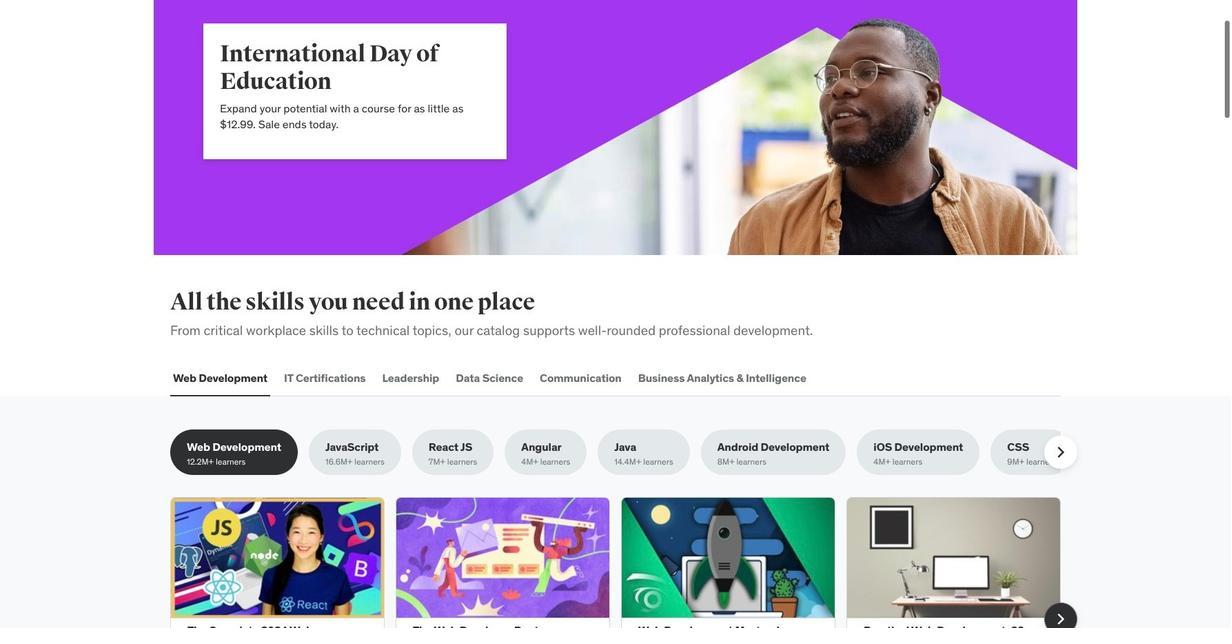 Task type: vqa. For each thing, say whether or not it's contained in the screenshot.
NEXT icon to the bottom
yes



Task type: describe. For each thing, give the bounding box(es) containing it.
topic filters element
[[170, 429, 1078, 475]]

next image for carousel "element"
[[1050, 608, 1072, 628]]



Task type: locate. For each thing, give the bounding box(es) containing it.
1 next image from the top
[[1050, 441, 1072, 463]]

0 vertical spatial next image
[[1050, 441, 1072, 463]]

next image
[[1050, 441, 1072, 463], [1050, 608, 1072, 628]]

next image inside topic filters element
[[1050, 441, 1072, 463]]

carousel element
[[170, 497, 1078, 628]]

next image inside carousel "element"
[[1050, 608, 1072, 628]]

2 next image from the top
[[1050, 608, 1072, 628]]

next image for topic filters element
[[1050, 441, 1072, 463]]

1 vertical spatial next image
[[1050, 608, 1072, 628]]



